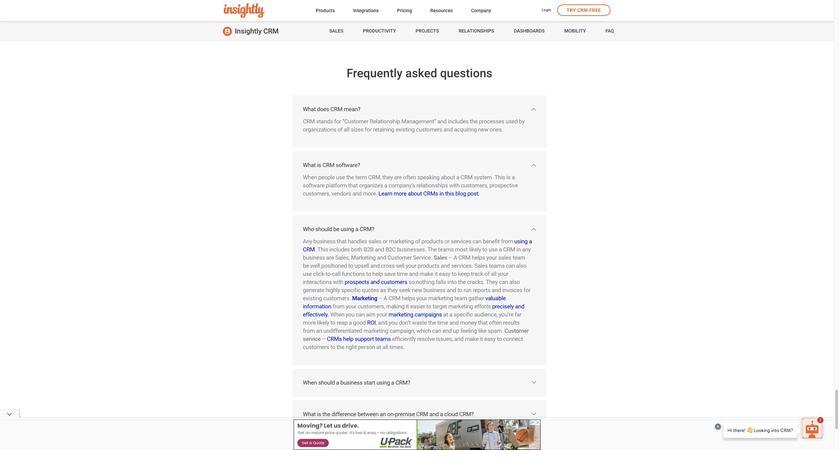 Task type: vqa. For each thing, say whether or not it's contained in the screenshot.
the get
no



Task type: describe. For each thing, give the bounding box(es) containing it.
who
[[303, 226, 314, 233]]

benefit
[[483, 238, 500, 245]]

precisely and effectively.
[[303, 303, 525, 318]]

with inside when people use the term crm, they are often speaking about a crm system. this is a software platform that organizes a company's relationships with customers, prospective customers, vendors and more.
[[450, 182, 460, 189]]

1 horizontal spatial of
[[415, 238, 420, 245]]

existing inside crm stands for "customer relationship management" and includes the processes used by organizations of all sizes for retaining existing customers and acquiring new ones.
[[396, 126, 415, 133]]

sell
[[396, 263, 405, 270]]

marketing up target
[[429, 295, 453, 302]]

0 vertical spatial sales
[[369, 238, 382, 245]]

and left cloud
[[430, 411, 439, 418]]

the inside the efficiently resolve issues, and make it easy to connect customers to the right person at all times.
[[337, 344, 345, 351]]

what for what is crm software?
[[303, 162, 316, 169]]

projects link
[[416, 21, 439, 41]]

1 horizontal spatial crm?
[[396, 380, 410, 387]]

invoices
[[503, 287, 523, 294]]

0 vertical spatial sales
[[329, 28, 344, 34]]

is for what is the difference between an on-premise crm and a cloud crm?
[[317, 411, 321, 418]]

crm inside this includes both b2b and b2c businesses. the teams most likely to use a crm in any business are sales, marketing and customer service.
[[503, 246, 515, 253]]

money
[[460, 320, 477, 327]]

it inside the efficiently resolve issues, and make it easy to connect customers to the right person at all times.
[[480, 336, 483, 343]]

,
[[376, 320, 377, 327]]

they inside "so nothing falls into the cracks. they can also generate highly specific quotes as they seek new business and to run reports and invoices for existing customers."
[[388, 287, 398, 294]]

1 horizontal spatial crms
[[424, 190, 438, 197]]

stands
[[316, 118, 333, 125]]

pricing
[[397, 8, 412, 13]]

cloud
[[445, 411, 458, 418]]

and left services.
[[441, 263, 450, 270]]

using a crm. link
[[303, 238, 532, 253]]

insightly
[[235, 27, 262, 35]]

are inside this includes both b2b and b2c businesses. the teams most likely to use a crm in any business are sales, marketing and customer service.
[[326, 255, 334, 261]]

what for what does crm mean?
[[303, 106, 316, 113]]

this inside when people use the term crm, they are often speaking about a crm system. this is a software platform that organizes a company's relationships with customers, prospective customers, vendors and more.
[[495, 174, 505, 181]]

both
[[351, 246, 362, 253]]

1 vertical spatial team
[[455, 295, 467, 302]]

can up good
[[356, 312, 365, 318]]

0 horizontal spatial it
[[406, 303, 409, 310]]

0 horizontal spatial using
[[341, 226, 354, 233]]

dashboards link
[[514, 21, 545, 41]]

crm up "making"
[[389, 295, 401, 302]]

to up into
[[452, 271, 457, 278]]

a up prospective
[[512, 174, 515, 181]]

like
[[479, 328, 487, 335]]

crm up people
[[323, 162, 335, 169]]

1 vertical spatial marketing
[[352, 295, 378, 302]]

efficiently
[[392, 336, 416, 343]]

help inside – a crm helps your sales team be well positioned to upsell and cross-sell your products and services. sales teams can also use click-to-call functions to help save time and make it easy to keep track of all your interactions with
[[373, 271, 383, 278]]

sales link
[[329, 21, 344, 41]]

try crm free button
[[558, 4, 611, 16]]

campaigns
[[415, 312, 442, 318]]

any
[[303, 238, 312, 245]]

efforts
[[475, 303, 491, 310]]

precisely and effectively. link
[[303, 303, 525, 318]]

effectively.
[[303, 312, 329, 318]]

1 vertical spatial an
[[380, 411, 386, 418]]

about inside when people use the term crm, they are often speaking about a crm system. this is a software platform that organizes a company's relationships with customers, prospective customers, vendors and more.
[[441, 174, 455, 181]]

a right reap
[[349, 320, 352, 327]]

this inside this includes both b2b and b2c businesses. the teams most likely to use a crm in any business are sales, marketing and customer service.
[[318, 246, 328, 253]]

relationships
[[459, 28, 494, 34]]

vendors
[[332, 190, 351, 197]]

from inside , and you don't waste the time and money that often results from an undifferentiated marketing campaign, which can end up feeling like spam.
[[303, 328, 315, 335]]

when should a business start using a crm?
[[303, 380, 410, 387]]

and up so
[[409, 271, 419, 278]]

specific inside "so nothing falls into the cracks. they can also generate highly specific quotes as they seek new business and to run reports and invoices for existing customers."
[[342, 287, 361, 294]]

1 vertical spatial sales
[[434, 255, 448, 261]]

crm inside when people use the term crm, they are often speaking about a crm system. this is a software platform that organizes a company's relationships with customers, prospective customers, vendors and more.
[[461, 174, 473, 181]]

includes inside this includes both b2b and b2c businesses. the teams most likely to use a crm in any business are sales, marketing and customer service.
[[329, 246, 350, 253]]

valuable information link
[[303, 295, 506, 310]]

0 vertical spatial you
[[346, 312, 355, 318]]

click-
[[313, 271, 326, 278]]

marketing up the businesses.
[[389, 238, 414, 245]]

save
[[384, 271, 396, 278]]

integrations
[[353, 8, 379, 13]]

and up valuable
[[492, 287, 501, 294]]

at inside the efficiently resolve issues, and make it easy to connect customers to the right person at all times.
[[377, 344, 381, 351]]

a right start
[[391, 380, 394, 387]]

learn
[[379, 190, 393, 197]]

and up up
[[450, 320, 459, 327]]

time inside , and you don't waste the time and money that often results from an undifferentiated marketing campaign, which can end up feeling like spam.
[[438, 320, 448, 327]]

software
[[303, 182, 325, 189]]

when for when people use the term crm, they are often speaking about a crm system. this is a software platform that organizes a company's relationships with customers, prospective customers, vendors and more.
[[303, 174, 317, 181]]

system.
[[474, 174, 494, 181]]

marketing down the gather
[[449, 303, 473, 310]]

reports
[[473, 287, 491, 294]]

products link
[[316, 6, 335, 16]]

prospective
[[490, 182, 518, 189]]

is inside when people use the term crm, they are often speaking about a crm system. this is a software platform that organizes a company's relationships with customers, prospective customers, vendors and more.
[[507, 174, 511, 181]]

0 horizontal spatial about
[[408, 190, 422, 197]]

crm inside button
[[578, 7, 588, 13]]

0 horizontal spatial teams
[[375, 336, 391, 343]]

for inside "so nothing falls into the cracks. they can also generate highly specific quotes as they seek new business and to run reports and invoices for existing customers."
[[524, 287, 531, 294]]

relationship
[[370, 118, 400, 125]]

0 horizontal spatial help
[[343, 336, 354, 343]]

your up they
[[498, 271, 509, 278]]

difference
[[332, 411, 356, 418]]

the left difference
[[323, 411, 330, 418]]

to up "functions"
[[349, 263, 353, 270]]

organizations
[[303, 126, 336, 133]]

b2c
[[386, 246, 396, 253]]

1 or from the left
[[383, 238, 388, 245]]

it inside – a crm helps your sales team be well positioned to upsell and cross-sell your products and services. sales teams can also use click-to-call functions to help save time and make it easy to keep track of all your interactions with
[[435, 271, 438, 278]]

software?
[[336, 162, 360, 169]]

insightly crm link
[[223, 21, 279, 41]]

your right sell
[[406, 263, 417, 270]]

can inside , and you don't waste the time and money that often results from an undifferentiated marketing campaign, which can end up feeling like spam.
[[432, 328, 441, 335]]

marketing inside , and you don't waste the time and money that often results from an undifferentiated marketing campaign, which can end up feeling like spam.
[[364, 328, 389, 335]]

crm right "does"
[[331, 106, 343, 113]]

interactions
[[303, 279, 332, 286]]

services.
[[452, 263, 473, 270]]

run
[[464, 287, 472, 294]]

connect
[[503, 336, 523, 343]]

learn more about crms in this blog post.
[[379, 190, 480, 197]]

cross-
[[381, 263, 396, 270]]

and inside when people use the term crm, they are often speaking about a crm system. this is a software platform that organizes a company's relationships with customers, prospective customers, vendors and more.
[[353, 190, 362, 197]]

, and you don't waste the time and money that often results from an undifferentiated marketing campaign, which can end up feeling like spam.
[[303, 320, 520, 335]]

with inside – a crm helps your sales team be well positioned to upsell and cross-sell your products and services. sales teams can also use click-to-call functions to help save time and make it easy to keep track of all your interactions with
[[333, 279, 344, 286]]

can inside "so nothing falls into the cracks. they can also generate highly specific quotes as they seek new business and to run reports and invoices for existing customers."
[[499, 279, 508, 286]]

retaining
[[373, 126, 395, 133]]

new inside crm stands for "customer relationship management" and includes the processes used by organizations of all sizes for retaining existing customers and acquiring new ones.
[[478, 126, 489, 133]]

to left right
[[331, 344, 336, 351]]

can inside – a crm helps your sales team be well positioned to upsell and cross-sell your products and services. sales teams can also use click-to-call functions to help save time and make it easy to keep track of all your interactions with
[[506, 263, 515, 270]]

crm down insightly logo link
[[264, 27, 279, 35]]

products
[[316, 8, 335, 13]]

also inside – a crm helps your sales team be well positioned to upsell and cross-sell your products and services. sales teams can also use click-to-call functions to help save time and make it easy to keep track of all your interactions with
[[517, 263, 527, 270]]

the inside , and you don't waste the time and money that often results from an undifferentiated marketing campaign, which can end up feeling like spam.
[[428, 320, 436, 327]]

when for when should a business start using a crm?
[[303, 380, 317, 387]]

precisely
[[492, 303, 514, 310]]

try crm free
[[567, 7, 601, 13]]

0 horizontal spatial that
[[337, 238, 347, 245]]

they inside when people use the term crm, they are often speaking about a crm system. this is a software platform that organizes a company's relationships with customers, prospective customers, vendors and more.
[[383, 174, 393, 181]]

all inside – a crm helps your sales team be well positioned to upsell and cross-sell your products and services. sales teams can also use click-to-call functions to help save time and make it easy to keep track of all your interactions with
[[491, 271, 497, 278]]

2 vertical spatial customers,
[[358, 303, 385, 310]]

relationships
[[417, 182, 448, 189]]

start
[[364, 380, 375, 387]]

can left benefit
[[473, 238, 482, 245]]

0 vertical spatial in
[[440, 190, 444, 197]]

0 vertical spatial customers,
[[461, 182, 488, 189]]

time inside – a crm helps your sales team be well positioned to upsell and cross-sell your products and services. sales teams can also use click-to-call functions to help save time and make it easy to keep track of all your interactions with
[[397, 271, 408, 278]]

"customer
[[343, 118, 369, 125]]

1 horizontal spatial –
[[379, 295, 383, 302]]

people
[[318, 174, 335, 181]]

acquiring
[[454, 126, 477, 133]]

and up quotes
[[371, 279, 380, 286]]

far
[[515, 312, 522, 318]]

person
[[358, 344, 375, 351]]

to down spam.
[[497, 336, 502, 343]]

and down into
[[447, 287, 456, 294]]

190731 ios button image
[[425, 0, 466, 6]]

questions
[[440, 67, 493, 81]]

quotes
[[362, 287, 379, 294]]

sizes
[[351, 126, 364, 133]]

b2b
[[364, 246, 374, 253]]

pricing link
[[397, 6, 412, 16]]

and inside the efficiently resolve issues, and make it easy to connect customers to the right person at all times.
[[455, 336, 464, 343]]

business left start
[[341, 380, 363, 387]]

business right any
[[314, 238, 336, 245]]

free
[[590, 7, 601, 13]]

and right upsell
[[371, 263, 380, 270]]

marketing up don't
[[389, 312, 414, 318]]

crm right premise at the bottom of the page
[[416, 411, 428, 418]]

what does crm mean?
[[303, 106, 361, 113]]

0 vertical spatial be
[[333, 226, 340, 233]]

your up easier
[[417, 295, 427, 302]]

2 vertical spatial using
[[377, 380, 390, 387]]

and right management"
[[438, 118, 447, 125]]

at a specific audience, you're far more likely to reap a good
[[303, 312, 522, 327]]

ones.
[[490, 126, 503, 133]]

issues,
[[436, 336, 453, 343]]

target
[[433, 303, 447, 310]]

of inside – a crm helps your sales team be well positioned to upsell and cross-sell your products and services. sales teams can also use click-to-call functions to help save time and make it easy to keep track of all your interactions with
[[485, 271, 490, 278]]

0 vertical spatial products
[[422, 238, 444, 245]]

call
[[332, 271, 341, 278]]

mean?
[[344, 106, 361, 113]]

crm inside – a crm helps your sales team be well positioned to upsell and cross-sell your products and services. sales teams can also use click-to-call functions to help save time and make it easy to keep track of all your interactions with
[[459, 255, 471, 261]]

company's
[[389, 182, 415, 189]]

prospects and customers
[[345, 279, 408, 286]]

crm inside crm stands for "customer relationship management" and includes the processes used by organizations of all sizes for retaining existing customers and acquiring new ones.
[[303, 118, 315, 125]]

your down the marketing link
[[346, 303, 357, 310]]

to inside this includes both b2b and b2c businesses. the teams most likely to use a crm in any business are sales, marketing and customer service.
[[483, 246, 488, 253]]



Task type: locate. For each thing, give the bounding box(es) containing it.
using inside using a crm.
[[515, 238, 528, 245]]

helps
[[472, 255, 485, 261], [402, 295, 415, 302]]

teams inside – a crm helps your sales team be well positioned to upsell and cross-sell your products and services. sales teams can also use click-to-call functions to help save time and make it easy to keep track of all your interactions with
[[489, 263, 505, 270]]

is for what is crm software?
[[317, 162, 321, 169]]

1 horizontal spatial with
[[450, 182, 460, 189]]

products up the
[[422, 238, 444, 245]]

and left acquiring
[[444, 126, 453, 133]]

and inside precisely and effectively.
[[516, 303, 525, 310]]

dashboards
[[514, 28, 545, 34]]

that up like
[[478, 320, 488, 327]]

0 vertical spatial at
[[444, 312, 448, 318]]

use inside this includes both b2b and b2c businesses. the teams most likely to use a crm in any business are sales, marketing and customer service.
[[489, 246, 498, 253]]

0 vertical spatial easy
[[439, 271, 451, 278]]

seek
[[399, 287, 411, 294]]

and up cross-
[[377, 255, 386, 261]]

be right who
[[333, 226, 340, 233]]

the
[[428, 246, 437, 253]]

– up services.
[[449, 255, 452, 261]]

includes inside crm stands for "customer relationship management" and includes the processes used by organizations of all sizes for retaining existing customers and acquiring new ones.
[[448, 118, 469, 125]]

use inside when people use the term crm, they are often speaking about a crm system. this is a software platform that organizes a company's relationships with customers, prospective customers, vendors and more.
[[336, 174, 345, 181]]

in inside this includes both b2b and b2c businesses. the teams most likely to use a crm in any business are sales, marketing and customer service.
[[517, 246, 521, 253]]

0 horizontal spatial be
[[303, 263, 309, 270]]

of up they
[[485, 271, 490, 278]]

2 horizontal spatial teams
[[489, 263, 505, 270]]

used
[[506, 118, 518, 125]]

use up platform
[[336, 174, 345, 181]]

2 or from the left
[[445, 238, 450, 245]]

0 horizontal spatial in
[[440, 190, 444, 197]]

be
[[333, 226, 340, 233], [303, 263, 309, 270]]

when
[[303, 174, 317, 181], [330, 312, 345, 318], [303, 380, 317, 387]]

that down term
[[348, 182, 358, 189]]

often
[[403, 174, 416, 181], [489, 320, 502, 327]]

businesses.
[[397, 246, 427, 253]]

0 horizontal spatial crm?
[[360, 226, 375, 233]]

using up the any in the bottom right of the page
[[515, 238, 528, 245]]

teams up they
[[489, 263, 505, 270]]

1 vertical spatial from
[[333, 303, 345, 310]]

and right b2b
[[375, 246, 384, 253]]

0 vertical spatial should
[[316, 226, 332, 233]]

marketing – a crm helps your marketing team gather
[[352, 295, 486, 302]]

your up ,
[[377, 312, 388, 318]]

make up nothing
[[420, 271, 434, 278]]

reap
[[337, 320, 348, 327]]

a inside using a crm.
[[529, 238, 532, 245]]

valuable information
[[303, 295, 506, 310]]

and down up
[[455, 336, 464, 343]]

to left reap
[[331, 320, 336, 327]]

existing down generate
[[303, 295, 322, 302]]

marketing down quotes
[[352, 295, 378, 302]]

crms help support teams link
[[327, 336, 391, 343]]

2 vertical spatial from
[[303, 328, 315, 335]]

marketing campaigns link
[[389, 312, 442, 318]]

0 horizontal spatial customers,
[[303, 190, 330, 197]]

0 vertical spatial are
[[394, 174, 402, 181]]

what
[[303, 106, 316, 113], [303, 162, 316, 169], [303, 411, 316, 418]]

the left right
[[337, 344, 345, 351]]

blog
[[456, 190, 466, 197]]

1 vertical spatial existing
[[303, 295, 322, 302]]

a up the end
[[450, 312, 453, 318]]

frequently asked questions
[[347, 67, 493, 81]]

1 vertical spatial should
[[318, 380, 335, 387]]

1 vertical spatial crms
[[327, 336, 342, 343]]

marketing inside this includes both b2b and b2c businesses. the teams most likely to use a crm in any business are sales, marketing and customer service.
[[351, 255, 376, 261]]

1 vertical spatial use
[[489, 246, 498, 253]]

an up service
[[316, 328, 322, 335]]

make inside – a crm helps your sales team be well positioned to upsell and cross-sell your products and services. sales teams can also use click-to-call functions to help save time and make it easy to keep track of all your interactions with
[[420, 271, 434, 278]]

a down most
[[454, 255, 457, 261]]

likely inside this includes both b2b and b2c businesses. the teams most likely to use a crm in any business are sales, marketing and customer service.
[[469, 246, 481, 253]]

0 vertical spatial what
[[303, 106, 316, 113]]

all left sizes
[[344, 126, 350, 133]]

1 horizontal spatial all
[[383, 344, 388, 351]]

as
[[380, 287, 386, 294]]

processes
[[479, 118, 505, 125]]

you're
[[499, 312, 514, 318]]

business inside this includes both b2b and b2c businesses. the teams most likely to use a crm in any business are sales, marketing and customer service.
[[303, 255, 325, 261]]

0 vertical spatial includes
[[448, 118, 469, 125]]

between
[[358, 411, 379, 418]]

likely inside "at a specific audience, you're far more likely to reap a good"
[[317, 320, 329, 327]]

a left cloud
[[440, 411, 443, 418]]

2 horizontal spatial crm?
[[459, 411, 474, 418]]

business up well
[[303, 255, 325, 261]]

also up invoices
[[510, 279, 520, 286]]

the inside crm stands for "customer relationship management" and includes the processes used by organizations of all sizes for retaining existing customers and acquiring new ones.
[[470, 118, 478, 125]]

0 horizontal spatial from
[[303, 328, 315, 335]]

0 vertical spatial customers
[[416, 126, 443, 133]]

to inside "so nothing falls into the cracks. they can also generate highly specific quotes as they seek new business and to run reports and invoices for existing customers."
[[458, 287, 462, 294]]

to up campaigns
[[427, 303, 432, 310]]

1 vertical spatial time
[[438, 320, 448, 327]]

the inside "so nothing falls into the cracks. they can also generate highly specific quotes as they seek new business and to run reports and invoices for existing customers."
[[458, 279, 466, 286]]

0 horizontal spatial customers
[[303, 344, 329, 351]]

customers inside the efficiently resolve issues, and make it easy to connect customers to the right person at all times.
[[303, 344, 329, 351]]

crm right try
[[578, 7, 588, 13]]

this right the crm.
[[318, 246, 328, 253]]

roi link
[[367, 320, 376, 327]]

login
[[542, 8, 551, 12]]

when inside when people use the term crm, they are often speaking about a crm system. this is a software platform that organizes a company's relationships with customers, prospective customers, vendors and more.
[[303, 174, 317, 181]]

– crms help support teams
[[321, 336, 391, 343]]

aim
[[366, 312, 376, 318]]

0 vertical spatial for
[[334, 118, 341, 125]]

from your customers, making it easier to target marketing efforts
[[332, 303, 492, 310]]

learn more about crms in this blog post. link
[[379, 190, 480, 197]]

2 what from the top
[[303, 162, 316, 169]]

prospects
[[345, 279, 369, 286]]

or left "services"
[[445, 238, 450, 245]]

includes up sales,
[[329, 246, 350, 253]]

helps up track
[[472, 255, 485, 261]]

prospects and customers link
[[345, 279, 408, 286]]

helps up from your customers, making it easier to target marketing efforts
[[402, 295, 415, 302]]

or
[[383, 238, 388, 245], [445, 238, 450, 245]]

2 vertical spatial customers
[[303, 344, 329, 351]]

0 vertical spatial is
[[317, 162, 321, 169]]

1 horizontal spatial be
[[333, 226, 340, 233]]

all up they
[[491, 271, 497, 278]]

crm
[[578, 7, 588, 13], [264, 27, 279, 35], [331, 106, 343, 113], [303, 118, 315, 125], [323, 162, 335, 169], [461, 174, 473, 181], [503, 246, 515, 253], [459, 255, 471, 261], [389, 295, 401, 302], [416, 411, 428, 418]]

often inside when people use the term crm, they are often speaking about a crm system. this is a software platform that organizes a company's relationships with customers, prospective customers, vendors and more.
[[403, 174, 416, 181]]

products inside – a crm helps your sales team be well positioned to upsell and cross-sell your products and services. sales teams can also use click-to-call functions to help save time and make it easy to keep track of all your interactions with
[[418, 263, 440, 270]]

login link
[[542, 8, 551, 13]]

1 vertical spatial make
[[465, 336, 479, 343]]

that inside when people use the term crm, they are often speaking about a crm system. this is a software platform that organizes a company's relationships with customers, prospective customers, vendors and more.
[[348, 182, 358, 189]]

resolve
[[417, 336, 435, 343]]

to left run
[[458, 287, 462, 294]]

helps inside – a crm helps your sales team be well positioned to upsell and cross-sell your products and services. sales teams can also use click-to-call functions to help save time and make it easy to keep track of all your interactions with
[[472, 255, 485, 261]]

1 what from the top
[[303, 106, 316, 113]]

speaking
[[418, 174, 440, 181]]

using
[[341, 226, 354, 233], [515, 238, 528, 245], [377, 380, 390, 387]]

specific up money
[[454, 312, 473, 318]]

at inside "at a specific audience, you're far more likely to reap a good"
[[444, 312, 448, 318]]

0 vertical spatial crm?
[[360, 226, 375, 233]]

1 vertical spatial for
[[365, 126, 372, 133]]

0 vertical spatial –
[[449, 255, 452, 261]]

1 vertical spatial teams
[[489, 263, 505, 270]]

1 horizontal spatial a
[[454, 255, 457, 261]]

easy inside – a crm helps your sales team be well positioned to upsell and cross-sell your products and services. sales teams can also use click-to-call functions to help save time and make it easy to keep track of all your interactions with
[[439, 271, 451, 278]]

a down benefit
[[499, 246, 502, 253]]

mobility
[[565, 28, 586, 34]]

0 vertical spatial helps
[[472, 255, 485, 261]]

1 vertical spatial it
[[406, 303, 409, 310]]

190731 gplay button image
[[473, 0, 519, 6]]

what for what is the difference between an on-premise crm and a cloud crm?
[[303, 411, 316, 418]]

1 horizontal spatial help
[[373, 271, 383, 278]]

products down service.
[[418, 263, 440, 270]]

1 horizontal spatial make
[[465, 336, 479, 343]]

1 vertical spatial all
[[491, 271, 497, 278]]

customer inside customer service
[[505, 328, 529, 335]]

track
[[471, 271, 483, 278]]

any
[[522, 246, 531, 253]]

a inside – a crm helps your sales team be well positioned to upsell and cross-sell your products and services. sales teams can also use click-to-call functions to help save time and make it easy to keep track of all your interactions with
[[454, 255, 457, 261]]

teams up the times.
[[375, 336, 391, 343]]

using right start
[[377, 380, 390, 387]]

often up "company's"
[[403, 174, 416, 181]]

crm? up premise at the bottom of the page
[[396, 380, 410, 387]]

customer up sell
[[388, 255, 412, 261]]

the inside when people use the term crm, they are often speaking about a crm system. this is a software platform that organizes a company's relationships with customers, prospective customers, vendors and more.
[[347, 174, 354, 181]]

support
[[355, 336, 374, 343]]

sales up b2b
[[369, 238, 382, 245]]

crms
[[424, 190, 438, 197], [327, 336, 342, 343]]

results
[[503, 320, 520, 327]]

0 horizontal spatial sales
[[369, 238, 382, 245]]

who should be using a crm?
[[303, 226, 375, 233]]

1 horizontal spatial for
[[365, 126, 372, 133]]

1 vertical spatial customers
[[381, 279, 408, 286]]

0 horizontal spatial likely
[[317, 320, 329, 327]]

what is crm software?
[[303, 162, 360, 169]]

2 horizontal spatial it
[[480, 336, 483, 343]]

is left difference
[[317, 411, 321, 418]]

on-
[[387, 411, 395, 418]]

new up marketing – a crm helps your marketing team gather
[[412, 287, 422, 294]]

frequently
[[347, 67, 403, 81]]

0 vertical spatial when
[[303, 174, 317, 181]]

0 horizontal spatial new
[[412, 287, 422, 294]]

they right crm,
[[383, 174, 393, 181]]

0 vertical spatial of
[[338, 126, 343, 133]]

0 vertical spatial marketing
[[351, 255, 376, 261]]

right
[[346, 344, 357, 351]]

includes up acquiring
[[448, 118, 469, 125]]

1 horizontal spatial more
[[394, 190, 407, 197]]

1 horizontal spatial from
[[333, 303, 345, 310]]

marketing
[[351, 255, 376, 261], [352, 295, 378, 302]]

0 horizontal spatial with
[[333, 279, 344, 286]]

team inside – a crm helps your sales team be well positioned to upsell and cross-sell your products and services. sales teams can also use click-to-call functions to help save time and make it easy to keep track of all your interactions with
[[513, 255, 526, 261]]

teams inside this includes both b2b and b2c businesses. the teams most likely to use a crm in any business are sales, marketing and customer service.
[[438, 246, 454, 253]]

about up this
[[441, 174, 455, 181]]

customer inside this includes both b2b and b2c businesses. the teams most likely to use a crm in any business are sales, marketing and customer service.
[[388, 255, 412, 261]]

efficiently resolve issues, and make it easy to connect customers to the right person at all times.
[[303, 336, 523, 351]]

use down well
[[303, 271, 312, 278]]

for right sizes
[[365, 126, 372, 133]]

– right service
[[322, 336, 326, 343]]

an inside , and you don't waste the time and money that often results from an undifferentiated marketing campaign, which can end up feeling like spam.
[[316, 328, 322, 335]]

0 vertical spatial all
[[344, 126, 350, 133]]

of
[[338, 126, 343, 133], [415, 238, 420, 245], [485, 271, 490, 278]]

crm left the any in the bottom right of the page
[[503, 246, 515, 253]]

when people use the term crm, they are often speaking about a crm system. this is a software platform that organizes a company's relationships with customers, prospective customers, vendors and more.
[[303, 174, 518, 197]]

also inside "so nothing falls into the cracks. they can also generate highly specific quotes as they seek new business and to run reports and invoices for existing customers."
[[510, 279, 520, 286]]

customers down save
[[381, 279, 408, 286]]

generate
[[303, 287, 325, 294]]

1 horizontal spatial or
[[445, 238, 450, 245]]

specific inside "at a specific audience, you're far more likely to reap a good"
[[454, 312, 473, 318]]

1 vertical spatial they
[[388, 287, 398, 294]]

1 vertical spatial often
[[489, 320, 502, 327]]

0 horizontal spatial make
[[420, 271, 434, 278]]

2 vertical spatial crm?
[[459, 411, 474, 418]]

1 horizontal spatial customers
[[381, 279, 408, 286]]

is up people
[[317, 162, 321, 169]]

2 vertical spatial all
[[383, 344, 388, 351]]

and left more.
[[353, 190, 362, 197]]

1 vertical spatial easy
[[484, 336, 496, 343]]

are
[[394, 174, 402, 181], [326, 255, 334, 261]]

easy up falls
[[439, 271, 451, 278]]

2 horizontal spatial customers
[[416, 126, 443, 133]]

more down effectively.
[[303, 320, 316, 327]]

1 vertical spatial of
[[415, 238, 420, 245]]

what is the difference between an on-premise crm and a cloud crm?
[[303, 411, 474, 418]]

a left start
[[336, 380, 339, 387]]

can right they
[[499, 279, 508, 286]]

from down customers.
[[333, 303, 345, 310]]

when for when you can aim your marketing campaigns
[[330, 312, 345, 318]]

and right ,
[[378, 320, 388, 327]]

1 horizontal spatial using
[[377, 380, 390, 387]]

to inside "at a specific audience, you're far more likely to reap a good"
[[331, 320, 336, 327]]

in left the any in the bottom right of the page
[[517, 246, 521, 253]]

all inside crm stands for "customer relationship management" and includes the processes used by organizations of all sizes for retaining existing customers and acquiring new ones.
[[344, 126, 350, 133]]

projects
[[416, 28, 439, 34]]

of inside crm stands for "customer relationship management" and includes the processes used by organizations of all sizes for retaining existing customers and acquiring new ones.
[[338, 126, 343, 133]]

all left the times.
[[383, 344, 388, 351]]

business down falls
[[424, 287, 446, 294]]

2 horizontal spatial from
[[501, 238, 513, 245]]

1 vertical spatial that
[[337, 238, 347, 245]]

well
[[310, 263, 320, 270]]

a
[[457, 174, 460, 181], [512, 174, 515, 181], [385, 182, 388, 189], [356, 226, 359, 233], [529, 238, 532, 245], [499, 246, 502, 253], [450, 312, 453, 318], [349, 320, 352, 327], [336, 380, 339, 387], [391, 380, 394, 387], [440, 411, 443, 418]]

to down upsell
[[366, 271, 371, 278]]

2 horizontal spatial customers,
[[461, 182, 488, 189]]

the
[[470, 118, 478, 125], [347, 174, 354, 181], [458, 279, 466, 286], [428, 320, 436, 327], [337, 344, 345, 351], [323, 411, 330, 418]]

1 horizontal spatial use
[[336, 174, 345, 181]]

end
[[443, 328, 452, 335]]

business inside "so nothing falls into the cracks. they can also generate highly specific quotes as they seek new business and to run reports and invoices for existing customers."
[[424, 287, 446, 294]]

make inside the efficiently resolve issues, and make it easy to connect customers to the right person at all times.
[[465, 336, 479, 343]]

are inside when people use the term crm, they are often speaking about a crm system. this is a software platform that organizes a company's relationships with customers, prospective customers, vendors and more.
[[394, 174, 402, 181]]

1 vertical spatial a
[[384, 295, 387, 302]]

platform
[[326, 182, 347, 189]]

an left on-
[[380, 411, 386, 418]]

more.
[[363, 190, 377, 197]]

also down the any in the bottom right of the page
[[517, 263, 527, 270]]

a up handles
[[356, 226, 359, 233]]

0 vertical spatial from
[[501, 238, 513, 245]]

customers inside crm stands for "customer relationship management" and includes the processes used by organizations of all sizes for retaining existing customers and acquiring new ones.
[[416, 126, 443, 133]]

in
[[440, 190, 444, 197], [517, 246, 521, 253]]

with
[[450, 182, 460, 189], [333, 279, 344, 286]]

1 vertical spatial helps
[[402, 295, 415, 302]]

should for who
[[316, 226, 332, 233]]

to-
[[326, 271, 332, 278]]

existing down management"
[[396, 126, 415, 133]]

1 horizontal spatial customer
[[505, 328, 529, 335]]

should for when
[[318, 380, 335, 387]]

you inside , and you don't waste the time and money that often results from an undifferentiated marketing campaign, which can end up feeling like spam.
[[389, 320, 398, 327]]

keep
[[458, 271, 470, 278]]

a up learn
[[385, 182, 388, 189]]

often inside , and you don't waste the time and money that often results from an undifferentiated marketing campaign, which can end up feeling like spam.
[[489, 320, 502, 327]]

more down "company's"
[[394, 190, 407, 197]]

0 horizontal spatial this
[[318, 246, 328, 253]]

premise
[[395, 411, 415, 418]]

most
[[455, 246, 468, 253]]

this up prospective
[[495, 174, 505, 181]]

0 horizontal spatial are
[[326, 255, 334, 261]]

cracks.
[[467, 279, 485, 286]]

– for support
[[322, 336, 326, 343]]

be inside – a crm helps your sales team be well positioned to upsell and cross-sell your products and services. sales teams can also use click-to-call functions to help save time and make it easy to keep track of all your interactions with
[[303, 263, 309, 270]]

0 horizontal spatial helps
[[402, 295, 415, 302]]

1 vertical spatial with
[[333, 279, 344, 286]]

existing inside "so nothing falls into the cracks. they can also generate highly specific quotes as they seek new business and to run reports and invoices for existing customers."
[[303, 295, 322, 302]]

1 horizontal spatial customers,
[[358, 303, 385, 310]]

business
[[314, 238, 336, 245], [303, 255, 325, 261], [424, 287, 446, 294], [341, 380, 363, 387]]

for
[[334, 118, 341, 125], [365, 126, 372, 133], [524, 287, 531, 294]]

– for helps
[[449, 255, 452, 261]]

management"
[[402, 118, 436, 125]]

all inside the efficiently resolve issues, and make it easy to connect customers to the right person at all times.
[[383, 344, 388, 351]]

easy inside the efficiently resolve issues, and make it easy to connect customers to the right person at all times.
[[484, 336, 496, 343]]

you down when you can aim your marketing campaigns
[[389, 320, 398, 327]]

0 horizontal spatial a
[[384, 295, 387, 302]]

your down benefit
[[487, 255, 497, 261]]

crm up the organizations
[[303, 118, 315, 125]]

1 horizontal spatial likely
[[469, 246, 481, 253]]

0 vertical spatial it
[[435, 271, 438, 278]]

all
[[344, 126, 350, 133], [491, 271, 497, 278], [383, 344, 388, 351]]

waste
[[412, 320, 427, 327]]

can up invoices
[[506, 263, 515, 270]]

3 what from the top
[[303, 411, 316, 418]]

0 horizontal spatial includes
[[329, 246, 350, 253]]

a inside this includes both b2b and b2c businesses. the teams most likely to use a crm in any business are sales, marketing and customer service.
[[499, 246, 502, 253]]

0 vertical spatial more
[[394, 190, 407, 197]]

when you can aim your marketing campaigns
[[329, 312, 442, 318]]

2 vertical spatial use
[[303, 271, 312, 278]]

teams right the
[[438, 246, 454, 253]]

0 vertical spatial also
[[517, 263, 527, 270]]

don't
[[399, 320, 411, 327]]

gather
[[469, 295, 484, 302]]

from up service
[[303, 328, 315, 335]]

1 vertical spatial products
[[418, 263, 440, 270]]

more inside "at a specific audience, you're far more likely to reap a good"
[[303, 320, 316, 327]]

about down "company's"
[[408, 190, 422, 197]]

sales down products "link"
[[329, 28, 344, 34]]

by
[[519, 118, 525, 125]]

sales inside – a crm helps your sales team be well positioned to upsell and cross-sell your products and services. sales teams can also use click-to-call functions to help save time and make it easy to keep track of all your interactions with
[[475, 263, 488, 270]]

at
[[444, 312, 448, 318], [377, 344, 381, 351]]

a up blog
[[457, 174, 460, 181]]

a down as
[[384, 295, 387, 302]]

marketing down ,
[[364, 328, 389, 335]]

sales down benefit
[[499, 255, 512, 261]]

can left the end
[[432, 328, 441, 335]]

insightly logo image
[[224, 3, 265, 18]]

sales inside – a crm helps your sales team be well positioned to upsell and cross-sell your products and services. sales teams can also use click-to-call functions to help save time and make it easy to keep track of all your interactions with
[[499, 255, 512, 261]]

customer up connect
[[505, 328, 529, 335]]

new inside "so nothing falls into the cracks. they can also generate highly specific quotes as they seek new business and to run reports and invoices for existing customers."
[[412, 287, 422, 294]]

time up the end
[[438, 320, 448, 327]]

for right stands
[[334, 118, 341, 125]]

use inside – a crm helps your sales team be well positioned to upsell and cross-sell your products and services. sales teams can also use click-to-call functions to help save time and make it easy to keep track of all your interactions with
[[303, 271, 312, 278]]

does
[[317, 106, 329, 113]]

0 horizontal spatial use
[[303, 271, 312, 278]]

1 vertical spatial you
[[389, 320, 398, 327]]

using a crm.
[[303, 238, 532, 253]]

0 horizontal spatial often
[[403, 174, 416, 181]]

that inside , and you don't waste the time and money that often results from an undifferentiated marketing campaign, which can end up feeling like spam.
[[478, 320, 488, 327]]

2 horizontal spatial that
[[478, 320, 488, 327]]

2 vertical spatial for
[[524, 287, 531, 294]]

– inside – a crm helps your sales team be well positioned to upsell and cross-sell your products and services. sales teams can also use click-to-call functions to help save time and make it easy to keep track of all your interactions with
[[449, 255, 452, 261]]

1 vertical spatial customers,
[[303, 190, 330, 197]]

more
[[394, 190, 407, 197], [303, 320, 316, 327]]

1 horizontal spatial existing
[[396, 126, 415, 133]]

use
[[336, 174, 345, 181], [489, 246, 498, 253], [303, 271, 312, 278]]

company link
[[471, 6, 491, 16]]

0 horizontal spatial sales
[[329, 28, 344, 34]]



